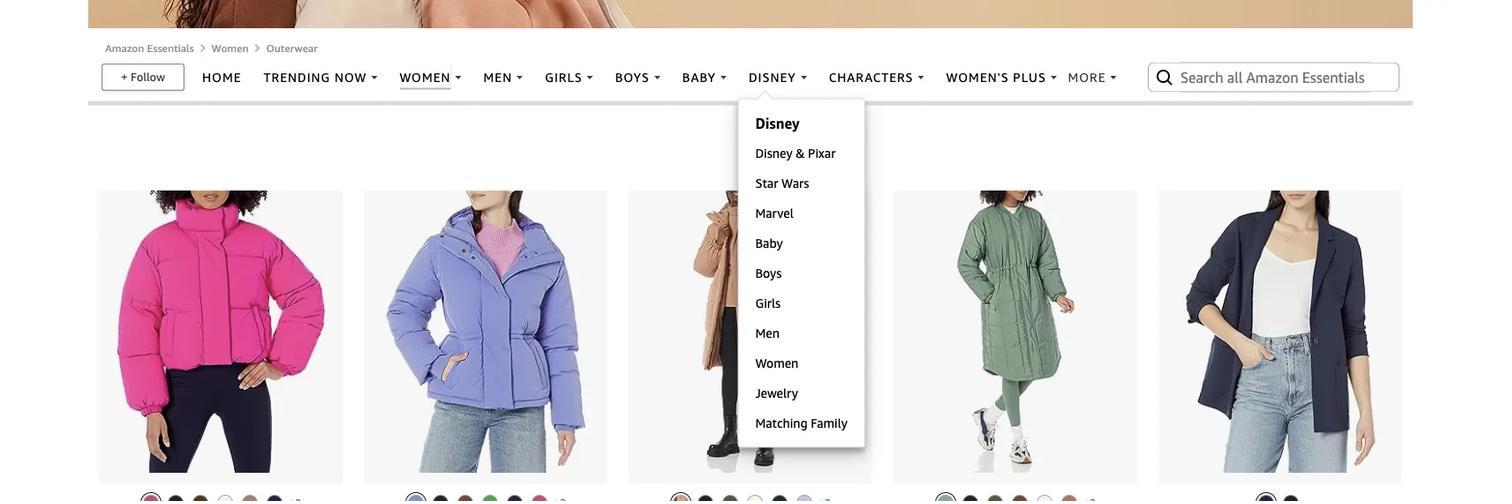 Task type: locate. For each thing, give the bounding box(es) containing it.
eggshell white image left purple icon
[[747, 495, 763, 502]]

green image
[[482, 495, 498, 502]]

0 horizontal spatial navy image
[[267, 495, 283, 502]]

eggshell white image
[[217, 495, 233, 502]]

deep brown image left eggshell white image
[[192, 495, 208, 502]]

1 horizontal spatial dark olive image
[[987, 495, 1003, 502]]

dark olive image left purple icon
[[722, 495, 738, 502]]

purple image
[[796, 495, 812, 502]]

1 black image from the left
[[168, 495, 184, 502]]

0 horizontal spatial light brown image
[[242, 495, 258, 502]]

deep brown image
[[192, 495, 208, 502], [457, 495, 473, 502]]

eggshell white image right deep brown icon
[[1037, 495, 1052, 502]]

0 horizontal spatial dark olive image
[[722, 495, 738, 502]]

2 navy image from the left
[[772, 495, 788, 502]]

neon pink image
[[532, 495, 547, 502]]

navy image left purple icon
[[772, 495, 788, 502]]

2 horizontal spatial light brown image
[[1061, 495, 1077, 502]]

navy image
[[507, 495, 523, 502], [772, 495, 788, 502]]

1 horizontal spatial eggshell white image
[[1037, 495, 1052, 502]]

black image
[[168, 495, 184, 502], [698, 495, 713, 502], [962, 495, 978, 502], [1283, 495, 1299, 502]]

navy image right green icon
[[507, 495, 523, 502]]

women link
[[212, 42, 249, 54]]

1 horizontal spatial navy image
[[772, 495, 788, 502]]

amazon essentials women's quilted coat (available in plus size) image
[[957, 191, 1074, 473]]

+
[[121, 70, 128, 84]]

dark olive image
[[722, 495, 738, 502], [987, 495, 1003, 502]]

deep brown image right black icon
[[457, 495, 473, 502]]

women
[[212, 42, 249, 54]]

dark olive image for amazon essentials women's quilted coat (available in plus size) image
[[987, 495, 1003, 502]]

+ follow
[[121, 70, 165, 84]]

amazon essentials women's short waisted puffer jacket (available in plus size) image
[[386, 191, 585, 473]]

dark olive image left deep brown icon
[[987, 495, 1003, 502]]

essentials
[[147, 42, 194, 54]]

1 horizontal spatial light brown image
[[673, 495, 689, 502]]

1 navy image from the left
[[507, 495, 523, 502]]

black image for dark olive icon associated with "amazon essentials women's oversized long puffer jacket (available in plus size)" image
[[698, 495, 713, 502]]

Search all Amazon Essentials search field
[[1181, 62, 1370, 92]]

light brown image
[[242, 495, 258, 502], [673, 495, 689, 502], [1061, 495, 1077, 502]]

1 horizontal spatial navy image
[[1258, 495, 1274, 502]]

1 dark olive image from the left
[[722, 495, 738, 502]]

1 light brown image from the left
[[242, 495, 258, 502]]

2 eggshell white image from the left
[[1037, 495, 1052, 502]]

0 horizontal spatial eggshell white image
[[747, 495, 763, 502]]

2 black image from the left
[[698, 495, 713, 502]]

1 horizontal spatial deep brown image
[[457, 495, 473, 502]]

1 deep brown image from the left
[[192, 495, 208, 502]]

amazon essentials link
[[105, 42, 194, 54]]

amazon essentials women's crop puffer jacket (available in plus size) image
[[117, 191, 325, 473]]

navy image
[[267, 495, 283, 502], [1258, 495, 1274, 502]]

black image for eggshell white image deep brown image
[[168, 495, 184, 502]]

search image
[[1154, 67, 1175, 88]]

outerwear link
[[266, 42, 318, 54]]

black image
[[433, 495, 449, 502]]

0 horizontal spatial navy image
[[507, 495, 523, 502]]

2 deep brown image from the left
[[457, 495, 473, 502]]

3 black image from the left
[[962, 495, 978, 502]]

1 navy image from the left
[[267, 495, 283, 502]]

0 horizontal spatial deep brown image
[[192, 495, 208, 502]]

eggshell white image
[[747, 495, 763, 502], [1037, 495, 1052, 502]]

2 dark olive image from the left
[[987, 495, 1003, 502]]



Task type: describe. For each thing, give the bounding box(es) containing it.
4 black image from the left
[[1283, 495, 1299, 502]]

dark olive image for "amazon essentials women's oversized long puffer jacket (available in plus size)" image
[[722, 495, 738, 502]]

neon pink image
[[143, 495, 159, 502]]

purple blue image
[[408, 495, 424, 502]]

amazon essentials women's oversized long puffer jacket (available in plus size) image
[[693, 191, 808, 473]]

amazon
[[105, 42, 144, 54]]

black image for amazon essentials women's quilted coat (available in plus size) image's dark olive icon
[[962, 495, 978, 502]]

1 eggshell white image from the left
[[747, 495, 763, 502]]

deep brown image
[[1012, 495, 1028, 502]]

3 light brown image from the left
[[1061, 495, 1077, 502]]

+ follow button
[[103, 65, 183, 90]]

outerwear
[[266, 42, 318, 54]]

deep brown image for green icon
[[457, 495, 473, 502]]

2 light brown image from the left
[[673, 495, 689, 502]]

amazon essentials
[[105, 42, 194, 54]]

navy image for purple icon
[[772, 495, 788, 502]]

navy image for neon pink icon
[[507, 495, 523, 502]]

2 navy image from the left
[[1258, 495, 1274, 502]]

follow
[[131, 70, 165, 84]]

deep brown image for eggshell white image
[[192, 495, 208, 502]]

amazon essentials women's relaxed-fit soft ponte blazer image
[[1185, 191, 1375, 473]]

sage green image
[[938, 495, 954, 502]]



Task type: vqa. For each thing, say whether or not it's contained in the screenshot.
middle Navy image
yes



